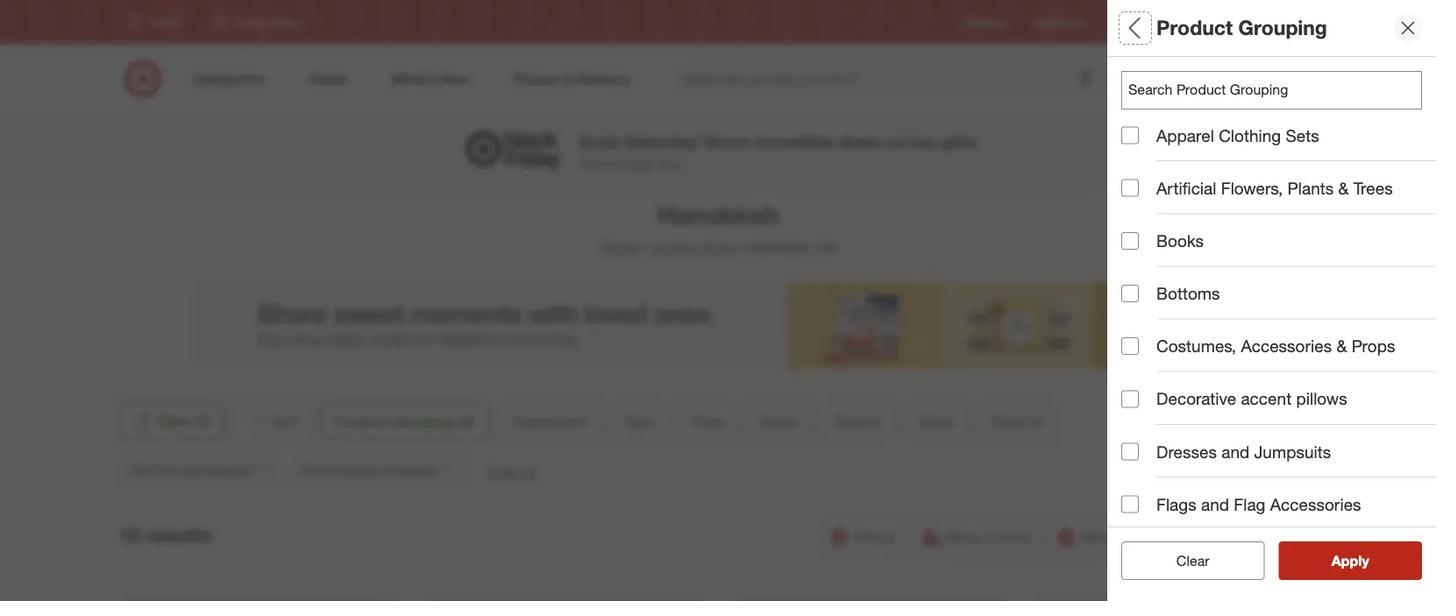 Task type: locate. For each thing, give the bounding box(es) containing it.
shop
[[701, 239, 734, 256], [991, 413, 1024, 430], [1121, 505, 1162, 525], [947, 529, 980, 546]]

product grouping (2)
[[336, 413, 475, 430]]

0 horizontal spatial apparel
[[395, 463, 437, 478]]

0 horizontal spatial department
[[513, 413, 588, 430]]

1 vertical spatial deals
[[625, 156, 654, 171]]

/ right holiday shop link
[[738, 239, 743, 256]]

& inside button
[[384, 463, 392, 478]]

results inside button
[[1342, 552, 1388, 569]]

1 horizontal spatial department
[[1121, 75, 1217, 95]]

and right dresses at the right
[[1222, 442, 1250, 462]]

accessories up "accent"
[[1241, 336, 1332, 356]]

& down the product grouping (2)
[[384, 463, 392, 478]]

exercise
[[205, 463, 252, 478]]

1 vertical spatial accessories
[[1270, 494, 1361, 515]]

brand
[[1121, 259, 1169, 279], [760, 413, 798, 430]]

costumes up 'flags and flag accessories' in the right of the page
[[1270, 460, 1326, 475]]

results right see
[[1342, 552, 1388, 569]]

deals left on at the top of page
[[838, 131, 881, 152]]

product
[[1156, 15, 1233, 40], [336, 413, 389, 430], [1121, 437, 1185, 457]]

1 vertical spatial brand button
[[745, 402, 813, 441]]

Costumes, Accessories & Props checkbox
[[1121, 338, 1139, 355]]

0 vertical spatial price
[[1121, 198, 1163, 218]]

1 horizontal spatial shop by button
[[1121, 487, 1436, 548]]

apparel up artificial
[[1156, 125, 1214, 146]]

Dresses and Jumpsuits checkbox
[[1121, 443, 1139, 461]]

brand inside all filters dialog
[[1121, 259, 1169, 279]]

1 vertical spatial type
[[625, 413, 655, 430]]

1 horizontal spatial brand button
[[1121, 241, 1436, 302]]

and inside button
[[181, 463, 202, 478]]

1 vertical spatial department button
[[498, 402, 603, 441]]

0 vertical spatial hanukkah
[[657, 199, 779, 230]]

apparel down the product grouping (2)
[[395, 463, 437, 478]]

deals
[[838, 131, 881, 152], [625, 156, 654, 171]]

1 horizontal spatial price
[[1121, 198, 1163, 218]]

0 vertical spatial clear all
[[486, 463, 536, 480]]

deals right the
[[625, 156, 654, 171]]

hanukkah 8 days of dog toys - boots & barkley™ image
[[125, 595, 395, 601], [125, 595, 395, 601]]

target circle link
[[1181, 14, 1240, 29]]

(2)
[[195, 413, 211, 430], [459, 413, 475, 430]]

results
[[146, 523, 212, 548], [1342, 552, 1388, 569]]

0 horizontal spatial clear all button
[[486, 462, 536, 482]]

1 vertical spatial clear all
[[1168, 552, 1218, 569]]

hanukkah up holiday shop link
[[657, 199, 779, 230]]

toys inside product grouping pet toys and exercise; pet costumes & apparel
[[1143, 460, 1168, 475]]

filter
[[157, 413, 191, 430]]

all
[[1121, 15, 1146, 40]]

toys right dresses and jumpsuits checkbox
[[1143, 460, 1168, 475]]

grouping inside dialog
[[1239, 15, 1327, 40]]

dresses and jumpsuits
[[1156, 442, 1331, 462]]

toys
[[1143, 460, 1168, 475], [153, 463, 178, 478]]

0 horizontal spatial shop by
[[991, 413, 1043, 430]]

1 horizontal spatial deals
[[838, 131, 881, 152]]

/ right target link
[[642, 239, 647, 256]]

0 vertical spatial brand
[[1121, 259, 1169, 279]]

0 horizontal spatial /
[[642, 239, 647, 256]]

grouping for product grouping (2)
[[393, 413, 455, 430]]

price
[[1121, 198, 1163, 218], [691, 413, 723, 430]]

shop by button
[[976, 402, 1058, 441], [1121, 487, 1436, 548]]

1 vertical spatial shop by
[[1121, 505, 1186, 525]]

hanukkah 8 days of cat toys - 8ct - boots & barkley™ image
[[430, 595, 700, 601], [430, 595, 700, 601]]

0 vertical spatial results
[[146, 523, 212, 548]]

target left circle
[[1181, 15, 1210, 28]]

1 horizontal spatial clear all
[[1168, 552, 1218, 569]]

toys down filter (2) button
[[153, 463, 178, 478]]

Apparel Clothing Sets checkbox
[[1121, 127, 1139, 144]]

1 vertical spatial target
[[600, 239, 638, 256]]

Artificial Flowers, Plants & Trees checkbox
[[1121, 179, 1139, 197]]

pet
[[1121, 460, 1140, 475], [1249, 460, 1267, 475], [132, 463, 150, 478], [303, 463, 321, 478]]

hanukkah left (16) at the right of the page
[[746, 239, 809, 256]]

1 vertical spatial results
[[1342, 552, 1388, 569]]

0 vertical spatial type button
[[1121, 118, 1436, 180]]

hanukkah matching family cat and dog bandana - wondershop™ - blue - one size fits most image
[[735, 595, 1005, 601], [735, 595, 1005, 601]]

1 horizontal spatial sold
[[1121, 321, 1157, 341]]

all filters dialog
[[1107, 0, 1436, 601]]

1 horizontal spatial target
[[1181, 15, 1210, 28]]

pet down filter (2) button
[[132, 463, 150, 478]]

0 horizontal spatial type button
[[610, 402, 669, 441]]

pickup button
[[821, 518, 907, 557]]

decorative
[[1156, 389, 1236, 409]]

department
[[1121, 75, 1217, 95], [513, 413, 588, 430]]

results for 16 results
[[146, 523, 212, 548]]

0 vertical spatial type
[[1121, 136, 1158, 157]]

price inside all filters dialog
[[1121, 198, 1163, 218]]

filters
[[1151, 15, 1206, 40]]

apparel inside button
[[395, 463, 437, 478]]

sold by button
[[1121, 302, 1436, 364], [820, 402, 897, 441]]

0 vertical spatial shop by
[[991, 413, 1043, 430]]

product inside 'product grouping' dialog
[[1156, 15, 1233, 40]]

type button inside all filters dialog
[[1121, 118, 1436, 180]]

sold by
[[1121, 321, 1180, 341], [835, 413, 882, 430]]

costumes inside product grouping pet toys and exercise; pet costumes & apparel
[[1270, 460, 1326, 475]]

1 vertical spatial shop by button
[[1121, 487, 1436, 548]]

target circle
[[1181, 15, 1240, 28]]

1 horizontal spatial sold by
[[1121, 321, 1180, 341]]

0 vertical spatial price button
[[1121, 180, 1436, 241]]

sort
[[271, 413, 298, 430]]

& down pillows on the bottom of the page
[[1330, 460, 1337, 475]]

2 vertical spatial grouping
[[1189, 437, 1263, 457]]

1 vertical spatial price
[[691, 413, 723, 430]]

clear
[[486, 463, 519, 480], [1168, 552, 1201, 569], [1177, 552, 1210, 569]]

costumes inside 'pet costumes & apparel' button
[[324, 463, 380, 478]]

0 horizontal spatial deals button
[[904, 402, 969, 441]]

1 (2) from the left
[[195, 413, 211, 430]]

1 horizontal spatial all
[[1205, 552, 1218, 569]]

1 vertical spatial sold by button
[[820, 402, 897, 441]]

accessories up shipping
[[1270, 494, 1361, 515]]

1 horizontal spatial (2)
[[459, 413, 475, 430]]

grouping inside product grouping pet toys and exercise; pet costumes & apparel
[[1189, 437, 1263, 457]]

0 horizontal spatial sold by button
[[820, 402, 897, 441]]

1 horizontal spatial brand
[[1121, 259, 1169, 279]]

same day delivery button
[[1049, 518, 1211, 557]]

15.75" hanukkah plush and rope bone dog toy - boots & barkley™ image
[[1040, 595, 1311, 601], [1040, 595, 1311, 601]]

0 horizontal spatial all
[[523, 463, 536, 480]]

all
[[523, 463, 536, 480], [1205, 552, 1218, 569]]

0 vertical spatial shop by button
[[976, 402, 1058, 441]]

product grouping
[[1156, 15, 1327, 40]]

target inside "hanukkah target / holiday shop / hanukkah (16)"
[[600, 239, 638, 256]]

0 horizontal spatial toys
[[153, 463, 178, 478]]

0 vertical spatial department
[[1121, 75, 1217, 95]]

0 horizontal spatial (2)
[[195, 413, 211, 430]]

and left "exercise"
[[181, 463, 202, 478]]

sold
[[1121, 321, 1157, 341], [835, 413, 863, 430]]

1 vertical spatial price button
[[676, 402, 738, 441]]

shipping
[[1251, 529, 1306, 546]]

target
[[1181, 15, 1210, 28], [600, 239, 638, 256]]

product inside product grouping pet toys and exercise; pet costumes & apparel
[[1121, 437, 1185, 457]]

0 horizontal spatial sold
[[835, 413, 863, 430]]

and left flag
[[1201, 494, 1229, 515]]

&
[[1338, 178, 1349, 198], [1337, 336, 1347, 356], [1330, 460, 1337, 475], [384, 463, 392, 478]]

deals
[[1121, 382, 1166, 402], [919, 413, 954, 430]]

brand button
[[1121, 241, 1436, 302], [745, 402, 813, 441]]

1 horizontal spatial costumes
[[1270, 460, 1326, 475]]

top
[[910, 131, 936, 152]]

1 vertical spatial all
[[1205, 552, 1218, 569]]

1 vertical spatial product
[[336, 413, 389, 430]]

product grouping dialog
[[1107, 0, 1436, 601]]

0 horizontal spatial deals
[[625, 156, 654, 171]]

1 vertical spatial type button
[[610, 402, 669, 441]]

0 horizontal spatial sold by
[[835, 413, 882, 430]]

0 vertical spatial sold by
[[1121, 321, 1180, 341]]

grouping for product grouping pet toys and exercise; pet costumes & apparel
[[1189, 437, 1263, 457]]

2 (2) from the left
[[459, 413, 475, 430]]

0 vertical spatial all
[[523, 463, 536, 480]]

registry
[[966, 15, 1005, 28]]

0 horizontal spatial brand button
[[745, 402, 813, 441]]

shop by
[[991, 413, 1043, 430], [1121, 505, 1186, 525]]

0 horizontal spatial clear all
[[486, 463, 536, 480]]

shop in store
[[947, 529, 1030, 546]]

clear all for the topmost the 'clear all' button
[[486, 463, 536, 480]]

0 horizontal spatial brand
[[760, 413, 798, 430]]

1 vertical spatial sold by
[[835, 413, 882, 430]]

decorative accent pillows
[[1156, 389, 1347, 409]]

clear all inside the 'clear all' button
[[1168, 552, 1218, 569]]

target left holiday
[[600, 239, 638, 256]]

deals button
[[1121, 364, 1436, 425], [904, 402, 969, 441]]

1 vertical spatial department
[[513, 413, 588, 430]]

costumes
[[1270, 460, 1326, 475], [324, 463, 380, 478]]

accessories
[[1241, 336, 1332, 356], [1270, 494, 1361, 515]]

clear all button
[[486, 462, 536, 482], [1121, 542, 1265, 580]]

in
[[984, 529, 995, 546]]

toys inside "pet toys and exercise" button
[[153, 463, 178, 478]]

apparel right jumpsuits at the bottom right
[[1341, 460, 1383, 475]]

exercise;
[[1195, 460, 1245, 475]]

and up flags
[[1171, 460, 1192, 475]]

0 vertical spatial grouping
[[1239, 15, 1327, 40]]

type
[[1121, 136, 1158, 157], [625, 413, 655, 430]]

0 horizontal spatial costumes
[[324, 463, 380, 478]]

0 horizontal spatial target
[[600, 239, 638, 256]]

0 vertical spatial sold
[[1121, 321, 1157, 341]]

costumes down the product grouping (2)
[[324, 463, 380, 478]]

1 horizontal spatial department button
[[1121, 57, 1436, 118]]

1 vertical spatial grouping
[[393, 413, 455, 430]]

1 horizontal spatial clear all button
[[1121, 542, 1265, 580]]

0 vertical spatial brand button
[[1121, 241, 1436, 302]]

grouping
[[1239, 15, 1327, 40], [393, 413, 455, 430], [1189, 437, 1263, 457]]

all inside dialog
[[1205, 552, 1218, 569]]

trees
[[1354, 178, 1393, 198]]

1 vertical spatial deals
[[919, 413, 954, 430]]

2 horizontal spatial apparel
[[1341, 460, 1383, 475]]

get
[[580, 156, 600, 171]]

1 horizontal spatial apparel
[[1156, 125, 1214, 146]]

flag
[[1234, 494, 1266, 515]]

results for see results
[[1342, 552, 1388, 569]]

0 horizontal spatial department button
[[498, 402, 603, 441]]

2 vertical spatial product
[[1121, 437, 1185, 457]]

0 horizontal spatial deals
[[919, 413, 954, 430]]

circle
[[1213, 15, 1240, 28]]

delivery
[[1149, 529, 1200, 546]]

jumpsuits
[[1254, 442, 1331, 462]]

clear inside all filters dialog
[[1168, 552, 1201, 569]]

weekly
[[1033, 15, 1067, 28]]

1 horizontal spatial sold by button
[[1121, 302, 1436, 364]]

deals inside all filters dialog
[[1121, 382, 1166, 402]]

/
[[642, 239, 647, 256], [738, 239, 743, 256]]

plants
[[1288, 178, 1334, 198]]

clear all
[[486, 463, 536, 480], [1168, 552, 1218, 569]]

0 horizontal spatial results
[[146, 523, 212, 548]]

results right 16
[[146, 523, 212, 548]]

ad
[[1070, 15, 1083, 28]]

1 vertical spatial brand
[[760, 413, 798, 430]]

1 horizontal spatial type
[[1121, 136, 1158, 157]]

1 horizontal spatial type button
[[1121, 118, 1436, 180]]

1 horizontal spatial shop by
[[1121, 505, 1186, 525]]

1 horizontal spatial /
[[738, 239, 743, 256]]

1 horizontal spatial results
[[1342, 552, 1388, 569]]

clothing
[[1219, 125, 1281, 146]]

& inside product grouping pet toys and exercise; pet costumes & apparel
[[1330, 460, 1337, 475]]

0 vertical spatial deals
[[1121, 382, 1166, 402]]

sponsored
[[1192, 371, 1244, 384]]

None text field
[[1121, 71, 1422, 110]]

0 vertical spatial product
[[1156, 15, 1233, 40]]

same day delivery
[[1081, 529, 1200, 546]]

product for product grouping pet toys and exercise; pet costumes & apparel
[[1121, 437, 1185, 457]]

ends saturday! score incredible deals on top gifts get the deals now.
[[580, 131, 976, 171]]

product grouping pet toys and exercise; pet costumes & apparel
[[1121, 437, 1383, 475]]

apply button
[[1279, 542, 1422, 580]]

grouping for product grouping
[[1239, 15, 1327, 40]]

pickup
[[853, 529, 896, 546]]

0 vertical spatial accessories
[[1241, 336, 1332, 356]]

by
[[1161, 321, 1180, 341], [867, 413, 882, 430], [1028, 413, 1043, 430], [1167, 505, 1186, 525]]



Task type: vqa. For each thing, say whether or not it's contained in the screenshot.
(2)
yes



Task type: describe. For each thing, give the bounding box(es) containing it.
dresses
[[1156, 442, 1217, 462]]

stores
[[1291, 15, 1321, 28]]

& left props
[[1337, 336, 1347, 356]]

find stores link
[[1268, 14, 1321, 29]]

weekly ad link
[[1033, 14, 1083, 29]]

holiday shop link
[[650, 239, 734, 256]]

same
[[1081, 529, 1118, 546]]

costumes, accessories & props
[[1156, 336, 1395, 356]]

pet toys and exercise
[[132, 463, 252, 478]]

Decorative accent pillows checkbox
[[1121, 390, 1139, 408]]

(16)
[[813, 239, 836, 256]]

pet down "sort" button
[[303, 463, 321, 478]]

advertisement region
[[192, 282, 1244, 370]]

0 vertical spatial department button
[[1121, 57, 1436, 118]]

department inside all filters dialog
[[1121, 75, 1217, 95]]

pet costumes & apparel
[[303, 463, 437, 478]]

0 horizontal spatial shop by button
[[976, 402, 1058, 441]]

apparel inside 'product grouping' dialog
[[1156, 125, 1214, 146]]

bottoms
[[1156, 284, 1220, 304]]

(2) inside button
[[195, 413, 211, 430]]

costumes,
[[1156, 336, 1236, 356]]

0 vertical spatial deals
[[838, 131, 881, 152]]

1 horizontal spatial price button
[[1121, 180, 1436, 241]]

1 vertical spatial hanukkah
[[746, 239, 809, 256]]

product for product grouping (2)
[[336, 413, 389, 430]]

incredible
[[756, 131, 834, 152]]

0 horizontal spatial type
[[625, 413, 655, 430]]

filter (2) button
[[118, 402, 225, 441]]

0 vertical spatial target
[[1181, 15, 1210, 28]]

0 vertical spatial clear all button
[[486, 462, 536, 482]]

& left "trees"
[[1338, 178, 1349, 198]]

1 vertical spatial clear all button
[[1121, 542, 1265, 580]]

pet up 'flags and flag accessories' in the right of the page
[[1249, 460, 1267, 475]]

apparel inside product grouping pet toys and exercise; pet costumes & apparel
[[1341, 460, 1383, 475]]

redcard
[[1111, 15, 1153, 28]]

store
[[999, 529, 1030, 546]]

hanukkah target / holiday shop / hanukkah (16)
[[600, 199, 836, 256]]

16 results
[[118, 523, 212, 548]]

brand button inside all filters dialog
[[1121, 241, 1436, 302]]

clear all for the 'clear all' button to the bottom
[[1168, 552, 1218, 569]]

ends
[[580, 131, 620, 152]]

pillows
[[1296, 389, 1347, 409]]

artificial flowers, plants & trees
[[1156, 178, 1393, 198]]

apply
[[1332, 552, 1369, 569]]

sold inside all filters dialog
[[1121, 321, 1157, 341]]

now.
[[657, 156, 682, 171]]

type inside all filters dialog
[[1121, 136, 1158, 157]]

score
[[705, 131, 751, 152]]

accent
[[1241, 389, 1292, 409]]

artificial
[[1156, 178, 1217, 198]]

apparel clothing sets
[[1156, 125, 1319, 146]]

target link
[[600, 239, 638, 256]]

0 vertical spatial sold by button
[[1121, 302, 1436, 364]]

2 / from the left
[[738, 239, 743, 256]]

all filters
[[1121, 15, 1206, 40]]

find
[[1268, 15, 1288, 28]]

registry link
[[966, 14, 1005, 29]]

sort button
[[232, 402, 313, 441]]

1 vertical spatial sold
[[835, 413, 863, 430]]

weekly ad
[[1033, 15, 1083, 28]]

0 horizontal spatial price
[[691, 413, 723, 430]]

clear inside button
[[1177, 552, 1210, 569]]

redcard link
[[1111, 14, 1153, 29]]

and inside product grouping pet toys and exercise; pet costumes & apparel
[[1171, 460, 1192, 475]]

Flags and Flag Accessories checkbox
[[1121, 496, 1139, 513]]

flags and flag accessories
[[1156, 494, 1361, 515]]

clear button
[[1121, 542, 1265, 580]]

books
[[1156, 231, 1204, 251]]

holiday
[[650, 239, 697, 256]]

gifts
[[941, 131, 976, 152]]

props
[[1352, 336, 1395, 356]]

on
[[886, 131, 905, 152]]

shipping button
[[1218, 518, 1318, 557]]

What can we help you find? suggestions appear below search field
[[673, 60, 1110, 98]]

search
[[1098, 72, 1140, 89]]

sold by inside all filters dialog
[[1121, 321, 1180, 341]]

the
[[604, 156, 621, 171]]

pet toys and exercise button
[[118, 452, 283, 490]]

search button
[[1098, 60, 1140, 102]]

all for the topmost the 'clear all' button
[[523, 463, 536, 480]]

all for the 'clear all' button to the bottom
[[1205, 552, 1218, 569]]

16
[[118, 523, 141, 548]]

pet costumes & apparel button
[[290, 452, 468, 490]]

product for product grouping
[[1156, 15, 1233, 40]]

shop inside all filters dialog
[[1121, 505, 1162, 525]]

flowers,
[[1221, 178, 1283, 198]]

see
[[1313, 552, 1338, 569]]

day
[[1121, 529, 1146, 546]]

1 / from the left
[[642, 239, 647, 256]]

Books checkbox
[[1121, 232, 1139, 250]]

saturday!
[[625, 131, 700, 152]]

shop inside "hanukkah target / holiday shop / hanukkah (16)"
[[701, 239, 734, 256]]

pet up flags and flag accessories option
[[1121, 460, 1140, 475]]

0 horizontal spatial price button
[[676, 402, 738, 441]]

Bottoms checkbox
[[1121, 285, 1139, 302]]

find stores
[[1268, 15, 1321, 28]]

flags
[[1156, 494, 1197, 515]]

sets
[[1286, 125, 1319, 146]]

none text field inside 'product grouping' dialog
[[1121, 71, 1422, 110]]

1 horizontal spatial deals button
[[1121, 364, 1436, 425]]

see results
[[1313, 552, 1388, 569]]

filter (2)
[[157, 413, 211, 430]]

shop in store button
[[914, 518, 1042, 557]]

see results button
[[1279, 542, 1422, 580]]

shop by inside all filters dialog
[[1121, 505, 1186, 525]]



